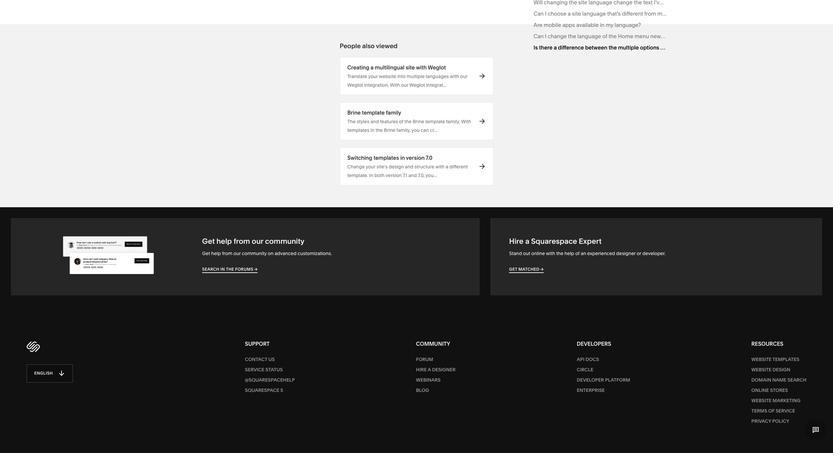 Task type: describe. For each thing, give the bounding box(es) containing it.
search in the forums →
[[202, 267, 258, 272]]

website marketing link
[[752, 396, 807, 407]]

website for website design
[[752, 367, 772, 373]]

styles
[[357, 119, 370, 125]]

on
[[268, 251, 274, 257]]

resources
[[752, 341, 784, 348]]

website design link
[[752, 365, 807, 376]]

both
[[375, 173, 385, 179]]

support
[[245, 341, 270, 348]]

domain name search
[[752, 378, 807, 384]]

and left region
[[746, 44, 755, 51]]

designer
[[617, 251, 636, 257]]

with right the languages on the top
[[450, 74, 459, 80]]

with inside the creating a multilingual site with weglot translate your website into multiple languages with our weglot integration. with our weglot integrat...
[[390, 82, 400, 88]]

a inside the creating a multilingual site with weglot translate your website into multiple languages with our weglot integration. with our weglot integrat...
[[371, 64, 374, 71]]

0 horizontal spatial brine
[[348, 109, 361, 116]]

family
[[386, 109, 401, 116]]

brine template family the styles and features of the brine template family. with templates in the brine family, you can cr...
[[348, 109, 471, 133]]

community for get help from our community
[[265, 237, 305, 246]]

with inside brine template family the styles and features of the brine template family. with templates in the brine family, you can cr...
[[461, 119, 471, 125]]

website templates
[[752, 357, 800, 363]]

terms
[[752, 409, 768, 415]]

between
[[586, 44, 608, 51]]

templates
[[773, 357, 800, 363]]

online
[[532, 251, 545, 257]]

get matched →
[[509, 267, 544, 272]]

search
[[202, 267, 219, 272]]

2 horizontal spatial from
[[645, 10, 657, 17]]

from for get help from our community
[[234, 237, 250, 246]]

choose
[[548, 10, 567, 17]]

integration.
[[364, 82, 389, 88]]

1 horizontal spatial multiple
[[619, 44, 639, 51]]

developers
[[577, 341, 612, 348]]

with right online
[[546, 251, 556, 257]]

a right there
[[554, 44, 557, 51]]

us
[[269, 357, 275, 363]]

online stores link
[[752, 386, 807, 396]]

a right for
[[669, 44, 672, 51]]

is
[[534, 44, 538, 51]]

0 vertical spatial different
[[622, 10, 643, 17]]

the up difference in the right top of the page
[[568, 33, 577, 40]]

marketing
[[773, 398, 801, 404]]

design
[[389, 164, 404, 170]]

forum link
[[416, 355, 456, 365]]

i for choose
[[545, 10, 547, 17]]

footer image image
[[59, 230, 159, 284]]

can i choose a site language that's different from my account language?
[[534, 10, 715, 17]]

i for change
[[545, 33, 547, 40]]

domain
[[752, 378, 772, 384]]

the down features
[[376, 127, 383, 133]]

the down can i change the language of the home menu news alerts? link on the top of page
[[609, 44, 617, 51]]

and up 7.1
[[405, 164, 414, 170]]

english link
[[27, 365, 245, 383]]

family.
[[446, 119, 460, 125]]

switching
[[348, 155, 373, 161]]

can i choose a site language that's different from my account language? link
[[534, 9, 715, 20]]

from for get help from our community on advanced customizations.
[[222, 251, 233, 257]]

0 vertical spatial my
[[658, 10, 665, 17]]

change
[[348, 164, 365, 170]]

developer platform
[[577, 378, 631, 384]]

you...
[[426, 173, 437, 179]]

1 → from the left
[[254, 267, 258, 272]]

a up out
[[526, 237, 530, 246]]

help for get help from our community
[[217, 237, 232, 246]]

available
[[577, 22, 599, 28]]

customizations.
[[298, 251, 332, 257]]

expert
[[579, 237, 602, 246]]

terms of service
[[752, 409, 796, 415]]

in inside switching templates in version 7.0 change your site's design and structure with a different template. in both version 7.1 and 7.0, you...
[[401, 155, 405, 161]]

multilingual
[[375, 64, 405, 71]]

creating a multilingual site with weglot translate your website into multiple languages with our weglot integration. with our weglot integrat...
[[348, 64, 468, 88]]

family,
[[397, 127, 411, 133]]

with up the languages on the top
[[416, 64, 427, 71]]

templates inside switching templates in version 7.0 change your site's design and structure with a different template. in both version 7.1 and 7.0, you...
[[374, 155, 399, 161]]

community
[[416, 341, 450, 348]]

our down into
[[401, 82, 409, 88]]

website for website templates
[[752, 357, 772, 363]]

developer
[[577, 378, 604, 384]]

7.0
[[426, 155, 433, 161]]

0 horizontal spatial weglot
[[348, 82, 363, 88]]

hire a designer
[[416, 367, 456, 373]]

hire for hire a designer
[[416, 367, 427, 373]]

1 vertical spatial language?
[[615, 22, 641, 28]]

viewed
[[376, 42, 398, 50]]

get help from our community on advanced customizations.
[[202, 251, 332, 257]]

news
[[651, 33, 664, 40]]

difference
[[558, 44, 584, 51]]

design
[[773, 367, 791, 373]]

can for can i change the language of the home menu news alerts?
[[534, 33, 544, 40]]

the
[[348, 119, 356, 125]]

forum
[[416, 357, 433, 363]]

experienced
[[588, 251, 615, 257]]

and right 7.1
[[409, 173, 417, 179]]

of inside brine template family the styles and features of the brine template family. with templates in the brine family, you can cr...
[[399, 119, 404, 125]]

webinars link
[[416, 376, 456, 386]]

of inside can i change the language of the home menu news alerts? link
[[603, 33, 608, 40]]

that's
[[608, 10, 621, 17]]

there
[[539, 44, 553, 51]]

website design
[[752, 367, 791, 373]]

the up family,
[[405, 119, 412, 125]]

0 vertical spatial site
[[572, 10, 581, 17]]

in
[[369, 173, 374, 179]]

in inside brine template family the styles and features of the brine template family. with templates in the brine family, you can cr...
[[371, 127, 375, 133]]

service status link
[[245, 365, 295, 376]]

1 horizontal spatial brine
[[384, 127, 396, 133]]

advanced
[[275, 251, 297, 257]]

online
[[752, 388, 770, 394]]

our right the languages on the top
[[460, 74, 468, 80]]



Task type: locate. For each thing, give the bounding box(es) containing it.
into
[[398, 74, 406, 80]]

contact us
[[245, 357, 275, 363]]

site right multilingual
[[406, 64, 415, 71]]

also
[[362, 42, 375, 50]]

designer
[[432, 367, 456, 373]]

1 website from the top
[[752, 357, 772, 363]]

can up are
[[534, 10, 544, 17]]

get for get help from our community on advanced customizations.
[[202, 251, 210, 257]]

2 website from the top
[[752, 367, 772, 373]]

0 vertical spatial community
[[265, 237, 305, 246]]

brine down features
[[384, 127, 396, 133]]

0 vertical spatial hire
[[509, 237, 524, 246]]

can for can i choose a site language that's different from my account language?
[[534, 10, 544, 17]]

hire up stand
[[509, 237, 524, 246]]

2 horizontal spatial brine
[[413, 119, 425, 125]]

switching templates in version 7.0 change your site's design and structure with a different template. in both version 7.1 and 7.0, you...
[[348, 155, 468, 179]]

with
[[416, 64, 427, 71], [450, 74, 459, 80], [436, 164, 445, 170], [546, 251, 556, 257]]

blog
[[416, 388, 429, 394]]

circle link
[[577, 365, 631, 376]]

0 vertical spatial can
[[534, 10, 544, 17]]

site inside the creating a multilingual site with weglot translate your website into multiple languages with our weglot integration. with our weglot integrat...
[[406, 64, 415, 71]]

2 horizontal spatial weglot
[[428, 64, 446, 71]]

language up "available"
[[583, 10, 606, 17]]

1 can from the top
[[534, 10, 544, 17]]

website inside website templates link
[[752, 357, 772, 363]]

for
[[661, 44, 668, 51]]

from up the get help from our community on advanced customizations.
[[234, 237, 250, 246]]

1 horizontal spatial with
[[461, 119, 471, 125]]

7.1
[[403, 173, 408, 179]]

out
[[523, 251, 531, 257]]

hire for hire a squarespace expert
[[509, 237, 524, 246]]

hire inside "link"
[[416, 367, 427, 373]]

online stores
[[752, 388, 788, 394]]

0 horizontal spatial my
[[606, 22, 614, 28]]

help for get help from our community on advanced customizations.
[[211, 251, 221, 257]]

your inside the creating a multilingual site with weglot translate your website into multiple languages with our weglot integration. with our weglot integrat...
[[368, 74, 378, 80]]

0 vertical spatial with
[[390, 82, 400, 88]]

templates up the site's
[[374, 155, 399, 161]]

can
[[421, 127, 429, 133]]

stand out online with the help of an experienced designer or developer.
[[509, 251, 666, 257]]

site's
[[377, 164, 388, 170]]

multiple down home
[[619, 44, 639, 51]]

are mobile apps available in my language?
[[534, 22, 641, 28]]

community
[[265, 237, 305, 246], [242, 251, 267, 257]]

or
[[637, 251, 642, 257]]

languages
[[426, 74, 449, 80]]

language down are mobile apps available in my language? link at the top right of the page
[[578, 33, 602, 40]]

templates down styles
[[348, 127, 370, 133]]

5
[[281, 388, 283, 394]]

hire
[[509, 237, 524, 246], [416, 367, 427, 373]]

1 vertical spatial community
[[242, 251, 267, 257]]

developer.
[[643, 251, 666, 257]]

2 vertical spatial website
[[752, 398, 772, 404]]

i inside can i change the language of the home menu news alerts? link
[[545, 33, 547, 40]]

2 vertical spatial from
[[222, 251, 233, 257]]

can i change the language of the home menu news alerts? link
[[534, 32, 682, 43]]

home
[[618, 33, 634, 40]]

service status
[[245, 367, 283, 373]]

with up you...
[[436, 164, 445, 170]]

squarespace 5
[[245, 388, 283, 394]]

0 horizontal spatial templates
[[348, 127, 370, 133]]

0 horizontal spatial →
[[254, 267, 258, 272]]

from up 'news'
[[645, 10, 657, 17]]

0 horizontal spatial language?
[[615, 22, 641, 28]]

0 vertical spatial multiple
[[619, 44, 639, 51]]

0 horizontal spatial template
[[362, 109, 385, 116]]

multiple inside the creating a multilingual site with weglot translate your website into multiple languages with our weglot integration. with our weglot integrat...
[[407, 74, 425, 80]]

website for website marketing
[[752, 398, 772, 404]]

the
[[568, 33, 577, 40], [609, 33, 617, 40], [609, 44, 617, 51], [405, 119, 412, 125], [376, 127, 383, 133], [557, 251, 564, 257], [226, 267, 234, 272]]

templates
[[348, 127, 370, 133], [374, 155, 399, 161]]

terms of service link
[[752, 407, 807, 417]]

developer platform link
[[577, 376, 631, 386]]

docs
[[586, 357, 599, 363]]

language?
[[688, 10, 715, 17], [615, 22, 641, 28]]

with inside switching templates in version 7.0 change your site's design and structure with a different template. in both version 7.1 and 7.0, you...
[[436, 164, 445, 170]]

features
[[380, 119, 398, 125]]

1 horizontal spatial site
[[572, 10, 581, 17]]

1 horizontal spatial hire
[[509, 237, 524, 246]]

1 get from the top
[[202, 237, 215, 246]]

multiple
[[619, 44, 639, 51], [407, 74, 425, 80]]

1 vertical spatial hire
[[416, 367, 427, 373]]

0 vertical spatial language?
[[688, 10, 715, 17]]

0 vertical spatial website
[[752, 357, 772, 363]]

website down online at the bottom of page
[[752, 398, 772, 404]]

community for get help from our community on advanced customizations.
[[242, 251, 267, 257]]

1 vertical spatial website
[[752, 367, 772, 373]]

version up structure
[[406, 155, 425, 161]]

brine up the
[[348, 109, 361, 116]]

our up forums
[[234, 251, 241, 257]]

0 vertical spatial i
[[545, 10, 547, 17]]

of left an
[[576, 251, 580, 257]]

matched
[[519, 267, 540, 272]]

1 horizontal spatial my
[[658, 10, 665, 17]]

community up the advanced
[[265, 237, 305, 246]]

2 can from the top
[[534, 33, 544, 40]]

people
[[340, 42, 361, 50]]

0 vertical spatial squarespace
[[531, 237, 578, 246]]

from up search in the forums → on the left bottom of the page
[[222, 251, 233, 257]]

1 horizontal spatial template
[[426, 119, 445, 125]]

2 i from the top
[[545, 33, 547, 40]]

our up the get help from our community on advanced customizations.
[[252, 237, 263, 246]]

mobile
[[544, 22, 562, 28]]

get help from our community
[[202, 237, 305, 246]]

help up search
[[211, 251, 221, 257]]

different inside switching templates in version 7.0 change your site's design and structure with a different template. in both version 7.1 and 7.0, you...
[[450, 164, 468, 170]]

1 horizontal spatial version
[[406, 155, 425, 161]]

website
[[379, 74, 396, 80]]

1 vertical spatial get
[[202, 251, 210, 257]]

→ right forums
[[254, 267, 258, 272]]

contact us link
[[245, 355, 295, 365]]

a right creating
[[371, 64, 374, 71]]

an
[[581, 251, 587, 257]]

1 horizontal spatial language?
[[688, 10, 715, 17]]

your up integration.
[[368, 74, 378, 80]]

are mobile apps available in my language? link
[[534, 20, 641, 32]]

weglot down translate
[[348, 82, 363, 88]]

@squarespacehelp
[[245, 378, 295, 384]]

0 horizontal spatial hire
[[416, 367, 427, 373]]

of up privacy policy
[[769, 409, 775, 415]]

1 vertical spatial can
[[534, 33, 544, 40]]

help left an
[[565, 251, 575, 257]]

1 vertical spatial my
[[606, 22, 614, 28]]

a right structure
[[446, 164, 449, 170]]

from
[[645, 10, 657, 17], [234, 237, 250, 246], [222, 251, 233, 257]]

change
[[548, 33, 567, 40]]

1 vertical spatial service
[[776, 409, 796, 415]]

api docs link
[[577, 355, 631, 365]]

0 vertical spatial template
[[362, 109, 385, 116]]

your up in on the top of page
[[366, 164, 376, 170]]

0 horizontal spatial with
[[390, 82, 400, 88]]

policy
[[773, 419, 790, 425]]

the left forums
[[226, 267, 234, 272]]

0 horizontal spatial multiple
[[407, 74, 425, 80]]

domain name search link
[[752, 376, 807, 386]]

2 get from the top
[[202, 251, 210, 257]]

website inside website marketing link
[[752, 398, 772, 404]]

my left "account"
[[658, 10, 665, 17]]

the down hire a squarespace expert
[[557, 251, 564, 257]]

with down into
[[390, 82, 400, 88]]

i up there
[[545, 33, 547, 40]]

website up 'domain'
[[752, 367, 772, 373]]

service down "contact"
[[245, 367, 265, 373]]

1 vertical spatial with
[[461, 119, 471, 125]]

0 vertical spatial service
[[245, 367, 265, 373]]

website up website design
[[752, 357, 772, 363]]

webinars
[[416, 378, 441, 384]]

template.
[[348, 173, 368, 179]]

in
[[600, 22, 605, 28], [715, 44, 720, 51], [371, 127, 375, 133], [401, 155, 405, 161], [221, 267, 225, 272]]

1 vertical spatial site
[[406, 64, 415, 71]]

3 website from the top
[[752, 398, 772, 404]]

0 vertical spatial version
[[406, 155, 425, 161]]

squarespace down @squarespacehelp link
[[245, 388, 279, 394]]

account
[[667, 10, 687, 17]]

people also viewed
[[340, 42, 398, 50]]

brine up "you"
[[413, 119, 425, 125]]

platform
[[606, 378, 631, 384]]

1 horizontal spatial from
[[234, 237, 250, 246]]

of up family,
[[399, 119, 404, 125]]

squarespace up online
[[531, 237, 578, 246]]

a up apps
[[568, 10, 571, 17]]

squarespace 5 link
[[245, 386, 295, 396]]

circle
[[577, 367, 594, 373]]

weglot
[[428, 64, 446, 71], [348, 82, 363, 88], [410, 82, 425, 88]]

1 vertical spatial brine
[[413, 119, 425, 125]]

site up apps
[[572, 10, 581, 17]]

template up cr...
[[426, 119, 445, 125]]

help up search in the forums → on the left bottom of the page
[[217, 237, 232, 246]]

language? down can i choose a site language that's different from my account language? link
[[615, 22, 641, 28]]

7.0,
[[418, 173, 425, 179]]

privacy policy link
[[752, 417, 807, 427]]

i inside can i choose a site language that's different from my account language? link
[[545, 10, 547, 17]]

0 vertical spatial from
[[645, 10, 657, 17]]

1 vertical spatial i
[[545, 33, 547, 40]]

1 horizontal spatial weglot
[[410, 82, 425, 88]]

templates inside brine template family the styles and features of the brine template family. with templates in the brine family, you can cr...
[[348, 127, 370, 133]]

1 vertical spatial templates
[[374, 155, 399, 161]]

1 vertical spatial multiple
[[407, 74, 425, 80]]

1 horizontal spatial →
[[541, 267, 544, 272]]

privacy
[[752, 419, 772, 425]]

0 horizontal spatial site
[[406, 64, 415, 71]]

template up styles
[[362, 109, 385, 116]]

0 horizontal spatial different
[[450, 164, 468, 170]]

0 vertical spatial brine
[[348, 109, 361, 116]]

a inside switching templates in version 7.0 change your site's design and structure with a different template. in both version 7.1 and 7.0, you...
[[446, 164, 449, 170]]

0 horizontal spatial squarespace
[[245, 388, 279, 394]]

1 vertical spatial different
[[450, 164, 468, 170]]

a inside "link"
[[428, 367, 431, 373]]

2 vertical spatial brine
[[384, 127, 396, 133]]

service down marketing
[[776, 409, 796, 415]]

weglot up the languages on the top
[[428, 64, 446, 71]]

enterprise
[[577, 388, 605, 394]]

1 horizontal spatial templates
[[374, 155, 399, 161]]

0 vertical spatial your
[[368, 74, 378, 80]]

version down "design"
[[386, 173, 402, 179]]

can i change the language of the home menu news alerts?
[[534, 33, 682, 40]]

2 → from the left
[[541, 267, 544, 272]]

is there a difference between the multiple options for a single language in language and region settings? link
[[534, 43, 798, 54]]

language? right "account"
[[688, 10, 715, 17]]

0 vertical spatial get
[[202, 237, 215, 246]]

1 vertical spatial version
[[386, 173, 402, 179]]

multiple right into
[[407, 74, 425, 80]]

my up can i change the language of the home menu news alerts?
[[606, 22, 614, 28]]

1 horizontal spatial service
[[776, 409, 796, 415]]

1 horizontal spatial different
[[622, 10, 643, 17]]

hire down forum
[[416, 367, 427, 373]]

0 horizontal spatial version
[[386, 173, 402, 179]]

0 horizontal spatial from
[[222, 251, 233, 257]]

with right family.
[[461, 119, 471, 125]]

language left region
[[721, 44, 745, 51]]

1 vertical spatial your
[[366, 164, 376, 170]]

1 i from the top
[[545, 10, 547, 17]]

get
[[509, 267, 518, 272]]

1 vertical spatial squarespace
[[245, 388, 279, 394]]

website templates link
[[752, 355, 807, 365]]

and inside brine template family the styles and features of the brine template family. with templates in the brine family, you can cr...
[[371, 119, 379, 125]]

are
[[534, 22, 543, 28]]

can down are
[[534, 33, 544, 40]]

of up between
[[603, 33, 608, 40]]

creating
[[348, 64, 370, 71]]

1 vertical spatial template
[[426, 119, 445, 125]]

→ right 'matched'
[[541, 267, 544, 272]]

name
[[773, 378, 787, 384]]

community down get help from our community
[[242, 251, 267, 257]]

website inside website design link
[[752, 367, 772, 373]]

forums
[[235, 267, 254, 272]]

english button
[[27, 365, 73, 383]]

alerts?
[[665, 33, 682, 40]]

options
[[641, 44, 660, 51]]

language right single
[[690, 44, 714, 51]]

your inside switching templates in version 7.0 change your site's design and structure with a different template. in both version 7.1 and 7.0, you...
[[366, 164, 376, 170]]

status
[[266, 367, 283, 373]]

website marketing
[[752, 398, 801, 404]]

of inside terms of service link
[[769, 409, 775, 415]]

privacy policy
[[752, 419, 790, 425]]

the left home
[[609, 33, 617, 40]]

→
[[254, 267, 258, 272], [541, 267, 544, 272]]

1 horizontal spatial squarespace
[[531, 237, 578, 246]]

a up webinars
[[428, 367, 431, 373]]

and right styles
[[371, 119, 379, 125]]

structure
[[415, 164, 435, 170]]

you
[[412, 127, 420, 133]]

0 vertical spatial templates
[[348, 127, 370, 133]]

website
[[752, 357, 772, 363], [752, 367, 772, 373], [752, 398, 772, 404]]

i left 'choose'
[[545, 10, 547, 17]]

weglot left integrat...
[[410, 82, 425, 88]]

get for get help from our community
[[202, 237, 215, 246]]

1 vertical spatial from
[[234, 237, 250, 246]]

is there a difference between the multiple options for a single language in language and region settings?
[[534, 44, 798, 51]]

0 horizontal spatial service
[[245, 367, 265, 373]]

api
[[577, 357, 585, 363]]



Task type: vqa. For each thing, say whether or not it's contained in the screenshot.
left language?
yes



